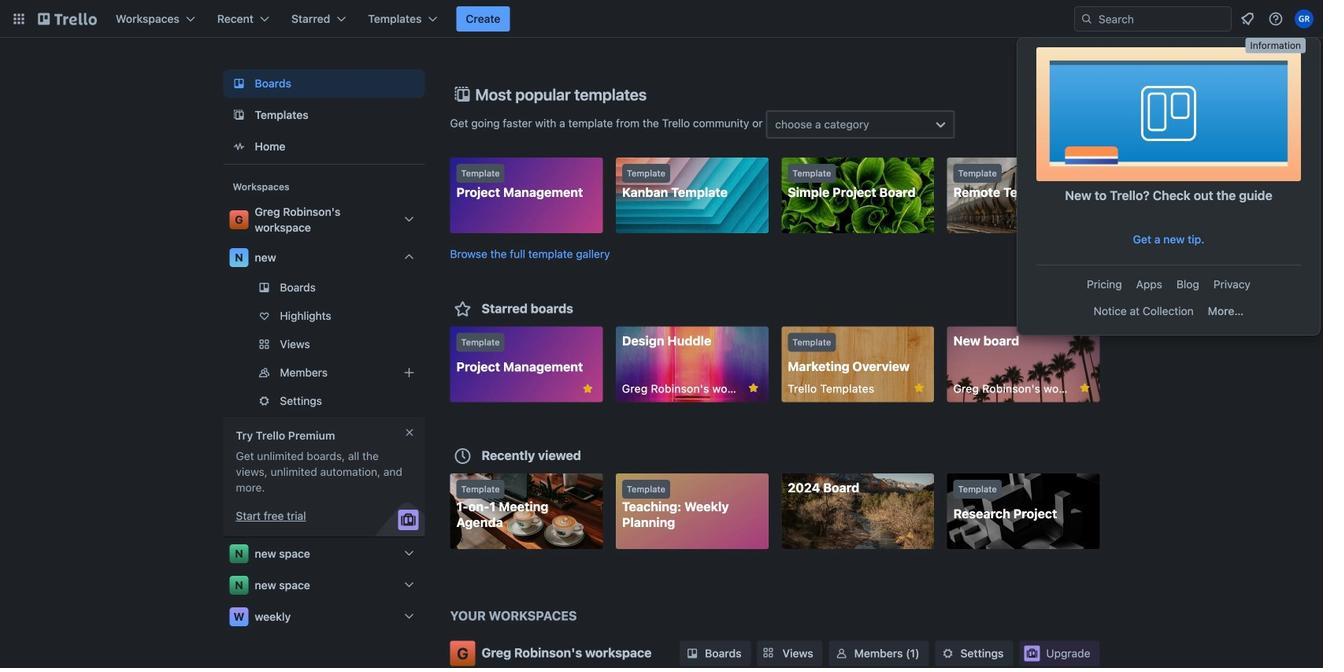 Task type: describe. For each thing, give the bounding box(es) containing it.
0 horizontal spatial click to unstar this board. it will be removed from your starred list. image
[[581, 382, 595, 396]]

search image
[[1081, 13, 1094, 25]]

home image
[[230, 137, 249, 156]]

greg robinson (gregrobinson96) image
[[1295, 9, 1314, 28]]

open information menu image
[[1269, 11, 1284, 27]]

3 sm image from the left
[[940, 646, 956, 661]]

template board image
[[230, 106, 249, 124]]

back to home image
[[38, 6, 97, 32]]



Task type: locate. For each thing, give the bounding box(es) containing it.
Search field
[[1075, 6, 1232, 32]]

board image
[[230, 74, 249, 93]]

2 sm image from the left
[[834, 646, 850, 661]]

1 horizontal spatial sm image
[[834, 646, 850, 661]]

tooltip
[[1246, 38, 1306, 53]]

1 sm image from the left
[[685, 646, 700, 661]]

0 horizontal spatial sm image
[[685, 646, 700, 661]]

click to unstar this board. it will be removed from your starred list. image
[[747, 381, 761, 395], [912, 381, 927, 395], [581, 382, 595, 396]]

2 horizontal spatial sm image
[[940, 646, 956, 661]]

sm image
[[685, 646, 700, 661], [834, 646, 850, 661], [940, 646, 956, 661]]

0 notifications image
[[1239, 9, 1257, 28]]

2 horizontal spatial click to unstar this board. it will be removed from your starred list. image
[[912, 381, 927, 395]]

primary element
[[0, 0, 1324, 38]]

1 horizontal spatial click to unstar this board. it will be removed from your starred list. image
[[747, 381, 761, 395]]

add image
[[400, 363, 419, 382]]



Task type: vqa. For each thing, say whether or not it's contained in the screenshot.
'tooltip'
yes



